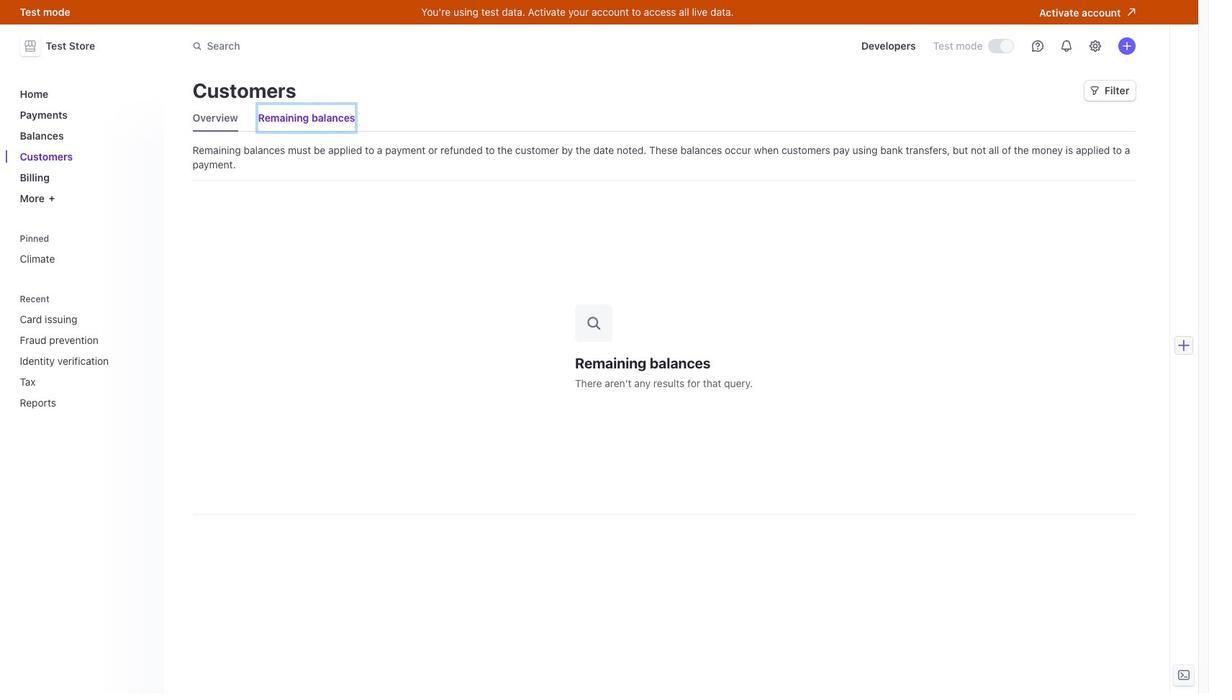 Task type: vqa. For each thing, say whether or not it's contained in the screenshot.
search field
yes



Task type: describe. For each thing, give the bounding box(es) containing it.
2 recent element from the top
[[14, 307, 155, 415]]

svg image
[[1091, 86, 1099, 95]]

notifications image
[[1061, 40, 1073, 52]]

core navigation links element
[[14, 82, 155, 210]]

Test mode checkbox
[[989, 40, 1014, 53]]



Task type: locate. For each thing, give the bounding box(es) containing it.
None search field
[[184, 33, 590, 59]]

help image
[[1032, 40, 1044, 52]]

recent element
[[14, 294, 155, 415], [14, 307, 155, 415]]

Search text field
[[184, 33, 590, 59]]

1 recent element from the top
[[14, 294, 155, 415]]

tab list
[[193, 105, 1136, 132]]

pinned element
[[14, 233, 155, 271]]

settings image
[[1090, 40, 1101, 52]]



